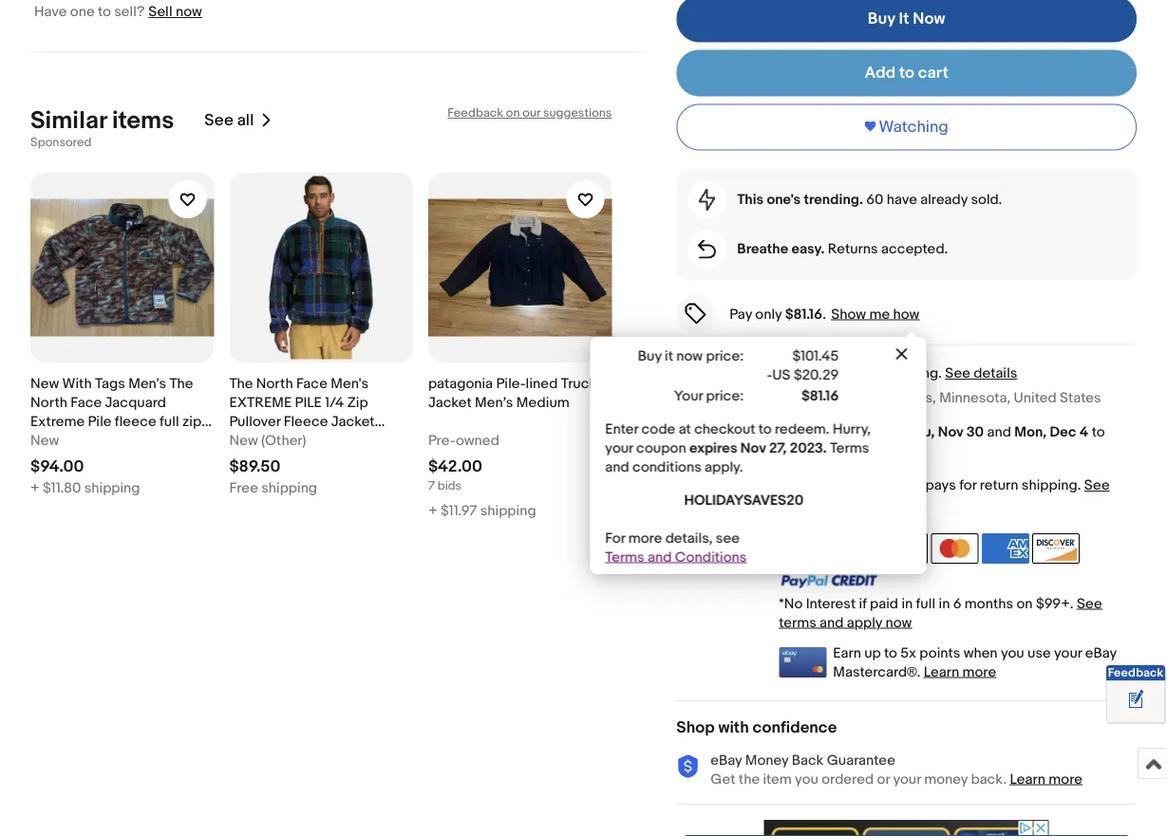 Task type: describe. For each thing, give the bounding box(es) containing it.
american express image
[[982, 534, 1029, 564]]

with
[[62, 376, 92, 393]]

and inside see terms and apply now
[[820, 615, 844, 632]]

use
[[1028, 645, 1051, 662]]

$42.00
[[428, 458, 482, 478]]

in:
[[835, 390, 851, 407]]

earn up to 5x points when you use your ebay mastercard®.
[[833, 645, 1117, 681]]

this
[[737, 192, 764, 209]]

delivery:
[[676, 424, 734, 441]]

men's for (other)
[[331, 376, 369, 393]]

details inside free expedited shipping . see details located in: minneapolis, minnesota, united states
[[974, 365, 1017, 383]]

learn more
[[924, 664, 996, 681]]

it
[[899, 9, 909, 29]]

confidence
[[753, 719, 837, 739]]

for more details, see terms and conditions
[[605, 530, 747, 566]]

buy it now link
[[676, 0, 1137, 43]]

paid
[[870, 596, 898, 613]]

jacquard
[[105, 395, 166, 412]]

$101.45
[[792, 348, 839, 365]]

+ inside pre-owned $42.00 7 bids + $11.97 shipping
[[428, 503, 437, 520]]

1 horizontal spatial on
[[1017, 596, 1033, 613]]

sell?
[[114, 4, 145, 21]]

with details__icon image for breathe
[[698, 240, 716, 259]]

free inside free expedited shipping . see details located in: minneapolis, minnesota, united states
[[779, 365, 808, 383]]

how
[[893, 306, 920, 323]]

new for with
[[30, 376, 59, 393]]

new (other) $89.50 free shipping
[[229, 433, 317, 497]]

with details__icon image for ebay
[[676, 756, 699, 780]]

shipping
[[881, 365, 938, 383]]

pay
[[730, 306, 752, 323]]

the
[[739, 772, 760, 789]]

returns
[[828, 241, 878, 258]]

1 in from the left
[[902, 596, 913, 613]]

show me how
[[831, 306, 920, 323]]

1 vertical spatial full
[[916, 596, 936, 613]]

+ inside new $94.00 + $11.80 shipping
[[30, 480, 40, 497]]

us
[[772, 367, 791, 384]]

+ $11.97 shipping text field
[[428, 502, 536, 521]]

one's
[[767, 192, 801, 209]]

apply.
[[705, 459, 743, 476]]

shipping inside new $94.00 + $11.80 shipping
[[84, 480, 140, 497]]

$89.50
[[229, 458, 281, 478]]

. for shipping
[[938, 365, 942, 383]]

to inside enter code at checkout to redeem. hurry, your coupon
[[759, 421, 772, 438]]

2 price: from the top
[[706, 388, 744, 405]]

4
[[1080, 424, 1089, 441]]

30 inside "estimated between thu, nov 30 and mon, dec 4 to 75001"
[[966, 424, 984, 441]]

feedback on our suggestions
[[448, 106, 612, 121]]

at
[[679, 421, 691, 438]]

27,
[[769, 440, 787, 457]]

7
[[428, 479, 435, 494]]

up
[[864, 645, 881, 662]]

google pay image
[[830, 534, 877, 564]]

add to cart
[[865, 63, 949, 83]]

the north face men's extreme pile 1/4 zip pullover fleece jacket j1300
[[229, 376, 375, 450]]

$94.00 text field
[[30, 458, 84, 478]]

to inside earn up to 5x points when you use your ebay mastercard®.
[[884, 645, 897, 662]]

you inside 'ebay money back guarantee get the item you ordered or your money back. learn more'
[[795, 772, 818, 789]]

(other)
[[261, 433, 306, 450]]

sold.
[[971, 192, 1002, 209]]

mon,
[[1014, 424, 1047, 441]]

new for $94.00
[[30, 433, 59, 450]]

months
[[965, 596, 1013, 613]]

terms
[[779, 615, 816, 632]]

feedback on our suggestions link
[[448, 106, 612, 121]]

watching
[[879, 118, 949, 138]]

men's for $94.00
[[128, 376, 166, 393]]

1 vertical spatial $81.16
[[801, 388, 839, 405]]

enter code at checkout to redeem. hurry, your coupon
[[605, 421, 871, 457]]

if
[[859, 596, 867, 613]]

shipping inside new (other) $89.50 free shipping
[[261, 480, 317, 497]]

shop
[[676, 719, 715, 739]]

learn more link for get the item you ordered or your money back.
[[1010, 772, 1083, 789]]

1/4
[[325, 395, 344, 412]]

north inside new with tags men's the north face jacquard extreme pile fleece full zip jacket
[[30, 395, 67, 412]]

fleece
[[115, 414, 156, 431]]

breathe
[[737, 241, 788, 258]]

discover image
[[1032, 534, 1080, 564]]

more for for
[[628, 530, 662, 547]]

owned
[[456, 433, 499, 450]]

0 horizontal spatial now
[[176, 4, 202, 21]]

paypal credit image
[[779, 575, 878, 590]]

0 horizontal spatial nov
[[741, 440, 766, 457]]

details inside see details
[[779, 497, 823, 515]]

1 price: from the top
[[706, 348, 744, 365]]

already
[[920, 192, 968, 209]]

see details
[[779, 478, 1110, 515]]

new with tags men's the north face jacquard extreme pile fleece full zip jacket
[[30, 376, 201, 450]]

sell
[[148, 4, 172, 21]]

pullover
[[229, 414, 281, 431]]

*no
[[779, 596, 803, 613]]

feedback for feedback on our suggestions
[[448, 106, 503, 121]]

tags
[[95, 376, 125, 393]]

holidaysaves20
[[684, 492, 804, 509]]

have
[[887, 192, 917, 209]]

the inside new with tags men's the north face jacquard extreme pile fleece full zip jacket
[[170, 376, 193, 393]]

0 vertical spatial $81.16
[[785, 306, 822, 323]]

back
[[792, 753, 824, 770]]

located
[[779, 390, 832, 407]]

and inside "estimated between thu, nov 30 and mon, dec 4 to 75001"
[[987, 424, 1011, 441]]

dec
[[1050, 424, 1076, 441]]

similar items
[[30, 106, 174, 136]]

item
[[763, 772, 792, 789]]

lined
[[526, 376, 558, 393]]

earn
[[833, 645, 861, 662]]

Free shipping text field
[[229, 479, 317, 498]]

$42.00 text field
[[428, 458, 482, 478]]

patagonia pile-lined trucker jacket men's medium
[[428, 376, 609, 412]]

show me how button
[[829, 304, 921, 323]]

j1300
[[229, 433, 267, 450]]

Sponsored text field
[[30, 136, 92, 151]]

your inside 'ebay money back guarantee get the item you ordered or your money back. learn more'
[[893, 772, 921, 789]]

extreme
[[229, 395, 292, 412]]

similar
[[30, 106, 107, 136]]

terms and conditions link
[[605, 549, 747, 566]]

the inside the north face men's extreme pile 1/4 zip pullover fleece jacket j1300
[[229, 376, 253, 393]]

$20.29
[[794, 367, 839, 384]]

to left cart at the top right of page
[[899, 63, 914, 83]]

minneapolis,
[[854, 390, 936, 407]]

terms inside terms and conditions apply.
[[830, 440, 869, 457]]

me
[[869, 306, 890, 323]]

buy for buy it now price:
[[638, 348, 662, 365]]

face inside the north face men's extreme pile 1/4 zip pullover fleece jacket j1300
[[296, 376, 327, 393]]

0 horizontal spatial 30
[[779, 478, 796, 495]]

have one to sell? sell now
[[34, 4, 202, 21]]

have
[[34, 4, 67, 21]]

see all
[[204, 111, 254, 131]]



Task type: vqa. For each thing, say whether or not it's contained in the screenshot.
395K ITEMS SOLD
no



Task type: locate. For each thing, give the bounding box(es) containing it.
shipping right $11.97
[[480, 503, 536, 520]]

see for see terms and apply now
[[1077, 596, 1102, 613]]

nov right thu,
[[938, 424, 963, 441]]

on left $99+.
[[1017, 596, 1033, 613]]

$89.50 text field
[[229, 458, 281, 478]]

free inside new (other) $89.50 free shipping
[[229, 480, 258, 497]]

see inside see terms and apply now
[[1077, 596, 1102, 613]]

jacket down zip
[[331, 414, 375, 431]]

0 vertical spatial full
[[160, 414, 179, 431]]

1 horizontal spatial learn
[[1010, 772, 1045, 789]]

1 horizontal spatial .
[[938, 365, 942, 383]]

the up zip
[[170, 376, 193, 393]]

to right 4
[[1092, 424, 1105, 441]]

New text field
[[30, 432, 59, 451]]

1 horizontal spatial face
[[296, 376, 327, 393]]

30 down the minnesota,
[[966, 424, 984, 441]]

0 horizontal spatial buy
[[638, 348, 662, 365]]

this one's trending. 60 have already sold.
[[737, 192, 1002, 209]]

0 horizontal spatial +
[[30, 480, 40, 497]]

0 horizontal spatial free
[[229, 480, 258, 497]]

ebay mastercard image
[[779, 648, 826, 678]]

see for see all
[[204, 111, 233, 131]]

and inside terms and conditions apply.
[[605, 459, 629, 476]]

your right use
[[1054, 645, 1082, 662]]

1 vertical spatial on
[[1017, 596, 1033, 613]]

new down the extreme
[[30, 433, 59, 450]]

1 vertical spatial with details__icon image
[[698, 240, 716, 259]]

0 vertical spatial jacket
[[428, 395, 472, 412]]

2 horizontal spatial .
[[1078, 478, 1081, 495]]

see for see details
[[1084, 478, 1110, 495]]

on left "our"
[[506, 106, 520, 121]]

1 horizontal spatial ebay
[[1085, 645, 1117, 662]]

0 vertical spatial see details link
[[945, 365, 1017, 383]]

paypal image
[[779, 534, 826, 564]]

ebay inside 'ebay money back guarantee get the item you ordered or your money back. learn more'
[[711, 753, 742, 770]]

new inside new (other) $89.50 free shipping
[[229, 433, 258, 450]]

0 horizontal spatial face
[[71, 395, 102, 412]]

0 vertical spatial now
[[176, 4, 202, 21]]

1 horizontal spatial details
[[974, 365, 1017, 383]]

0 vertical spatial ebay
[[1085, 645, 1117, 662]]

now down paid
[[886, 615, 912, 632]]

expedited
[[811, 365, 878, 383]]

feedback for feedback
[[1108, 666, 1164, 681]]

learn more link down points
[[924, 664, 996, 681]]

. left show
[[822, 306, 826, 323]]

. down 4
[[1078, 478, 1081, 495]]

details down the days
[[779, 497, 823, 515]]

in right paid
[[902, 596, 913, 613]]

0 horizontal spatial men's
[[128, 376, 166, 393]]

see inside see all "link"
[[204, 111, 233, 131]]

and down interest
[[820, 615, 844, 632]]

learn inside 'ebay money back guarantee get the item you ordered or your money back. learn more'
[[1010, 772, 1045, 789]]

visa image
[[880, 534, 928, 564]]

interest
[[806, 596, 856, 613]]

0 horizontal spatial full
[[160, 414, 179, 431]]

sponsored
[[30, 136, 92, 151]]

bids
[[438, 479, 462, 494]]

1 vertical spatial buy
[[638, 348, 662, 365]]

1 vertical spatial 30
[[779, 478, 796, 495]]

2 vertical spatial now
[[886, 615, 912, 632]]

pays
[[925, 478, 956, 495]]

pre-owned $42.00 7 bids + $11.97 shipping
[[428, 433, 536, 520]]

you inside earn up to 5x points when you use your ebay mastercard®.
[[1001, 645, 1024, 662]]

0 horizontal spatial .
[[822, 306, 826, 323]]

1 horizontal spatial free
[[779, 365, 808, 383]]

1 vertical spatial details
[[779, 497, 823, 515]]

north inside the north face men's extreme pile 1/4 zip pullover fleece jacket j1300
[[256, 376, 293, 393]]

0 vertical spatial north
[[256, 376, 293, 393]]

to right one
[[98, 4, 111, 21]]

pile-
[[496, 376, 526, 393]]

see all link
[[204, 106, 273, 136]]

ebay right use
[[1085, 645, 1117, 662]]

new $94.00 + $11.80 shipping
[[30, 433, 140, 497]]

1 the from the left
[[170, 376, 193, 393]]

1 vertical spatial .
[[938, 365, 942, 383]]

1 vertical spatial feedback
[[1108, 666, 1164, 681]]

see right $99+.
[[1077, 596, 1102, 613]]

ebay
[[1085, 645, 1117, 662], [711, 753, 742, 770]]

1 horizontal spatial men's
[[331, 376, 369, 393]]

ebay inside earn up to 5x points when you use your ebay mastercard®.
[[1085, 645, 1117, 662]]

1 horizontal spatial 30
[[966, 424, 984, 441]]

to left 5x
[[884, 645, 897, 662]]

1 horizontal spatial you
[[1001, 645, 1024, 662]]

1 vertical spatial learn
[[1010, 772, 1045, 789]]

1 vertical spatial +
[[428, 503, 437, 520]]

+ down 7
[[428, 503, 437, 520]]

$99+.
[[1036, 596, 1074, 613]]

now right sell
[[176, 4, 202, 21]]

and left 'mon,'
[[987, 424, 1011, 441]]

0 vertical spatial your
[[605, 440, 633, 457]]

0 vertical spatial details
[[974, 365, 1017, 383]]

new down pullover
[[229, 433, 258, 450]]

2 the from the left
[[229, 376, 253, 393]]

1 horizontal spatial north
[[256, 376, 293, 393]]

See all text field
[[204, 111, 254, 131]]

more right 'for' at bottom right
[[628, 530, 662, 547]]

1 vertical spatial more
[[962, 664, 996, 681]]

2 vertical spatial more
[[1049, 772, 1083, 789]]

1 vertical spatial terms
[[605, 549, 645, 566]]

now
[[176, 4, 202, 21], [676, 348, 703, 365], [886, 615, 912, 632]]

0 horizontal spatial learn
[[924, 664, 959, 681]]

0 horizontal spatial details
[[779, 497, 823, 515]]

1 vertical spatial your
[[1054, 645, 1082, 662]]

add to cart link
[[676, 50, 1137, 97]]

new inside new $94.00 + $11.80 shipping
[[30, 433, 59, 450]]

face down with on the left top
[[71, 395, 102, 412]]

days
[[799, 478, 830, 495]]

0 horizontal spatial ebay
[[711, 753, 742, 770]]

buy for buy it now
[[868, 9, 895, 29]]

details up the minnesota,
[[974, 365, 1017, 383]]

men's
[[128, 376, 166, 393], [331, 376, 369, 393]]

your inside earn up to 5x points when you use your ebay mastercard®.
[[1054, 645, 1082, 662]]

see left all
[[204, 111, 233, 131]]

see inside free expedited shipping . see details located in: minneapolis, minnesota, united states
[[945, 365, 970, 383]]

30 left the days
[[779, 478, 796, 495]]

buy
[[868, 9, 895, 29], [638, 348, 662, 365]]

more inside 'ebay money back guarantee get the item you ordered or your money back. learn more'
[[1049, 772, 1083, 789]]

payments:
[[676, 536, 744, 553]]

0 vertical spatial with details__icon image
[[698, 189, 715, 212]]

and down details,
[[648, 549, 672, 566]]

mastercard®.
[[833, 664, 921, 681]]

jacket down patagonia
[[428, 395, 472, 412]]

easy.
[[791, 241, 825, 258]]

men's up zip
[[331, 376, 369, 393]]

. up the minnesota,
[[938, 365, 942, 383]]

code
[[641, 421, 675, 438]]

0 vertical spatial free
[[779, 365, 808, 383]]

pile
[[88, 414, 112, 431]]

men's up jacquard
[[128, 376, 166, 393]]

more inside for more details, see terms and conditions
[[628, 530, 662, 547]]

1 vertical spatial ebay
[[711, 753, 742, 770]]

0 horizontal spatial on
[[506, 106, 520, 121]]

New (Other) text field
[[229, 432, 306, 451]]

ebay money back guarantee get the item you ordered or your money back. learn more
[[711, 753, 1083, 789]]

1 horizontal spatial feedback
[[1108, 666, 1164, 681]]

jacket inside the patagonia pile-lined trucker jacket men's medium
[[428, 395, 472, 412]]

0 horizontal spatial learn more link
[[924, 664, 996, 681]]

see terms and apply now
[[779, 596, 1102, 632]]

now right it
[[676, 348, 703, 365]]

terms down hurry,
[[830, 440, 869, 457]]

shipping
[[1022, 478, 1078, 495], [84, 480, 140, 497], [261, 480, 317, 497], [480, 503, 536, 520]]

1 horizontal spatial more
[[962, 664, 996, 681]]

your down enter
[[605, 440, 633, 457]]

and down enter
[[605, 459, 629, 476]]

1 vertical spatial see details link
[[779, 478, 1110, 515]]

1 horizontal spatial +
[[428, 503, 437, 520]]

add
[[865, 63, 896, 83]]

men's inside new with tags men's the north face jacquard extreme pile fleece full zip jacket
[[128, 376, 166, 393]]

learn down points
[[924, 664, 959, 681]]

2 in from the left
[[939, 596, 950, 613]]

it
[[665, 348, 673, 365]]

with details__icon image left breathe
[[698, 240, 716, 259]]

1 horizontal spatial the
[[229, 376, 253, 393]]

cart
[[918, 63, 949, 83]]

0 horizontal spatial feedback
[[448, 106, 503, 121]]

learn right back.
[[1010, 772, 1045, 789]]

you down back on the right of page
[[795, 772, 818, 789]]

more
[[628, 530, 662, 547], [962, 664, 996, 681], [1049, 772, 1083, 789]]

to up expires nov 27, 2023.
[[759, 421, 772, 438]]

1 vertical spatial you
[[795, 772, 818, 789]]

for
[[959, 478, 976, 495]]

0 vertical spatial face
[[296, 376, 327, 393]]

1 vertical spatial free
[[229, 480, 258, 497]]

with details__icon image left get
[[676, 756, 699, 780]]

1 vertical spatial north
[[30, 395, 67, 412]]

face up pile
[[296, 376, 327, 393]]

2 horizontal spatial now
[[886, 615, 912, 632]]

2 men's from the left
[[331, 376, 369, 393]]

0 vertical spatial .
[[822, 306, 826, 323]]

you left use
[[1001, 645, 1024, 662]]

terms and conditions apply.
[[605, 440, 869, 476]]

1 horizontal spatial now
[[676, 348, 703, 365]]

2 horizontal spatial your
[[1054, 645, 1082, 662]]

full left zip
[[160, 414, 179, 431]]

shipping:
[[676, 365, 738, 383]]

1 vertical spatial learn more link
[[1010, 772, 1083, 789]]

0 horizontal spatial terms
[[605, 549, 645, 566]]

price: up shipping:
[[706, 348, 744, 365]]

free right the -
[[779, 365, 808, 383]]

2 vertical spatial with details__icon image
[[676, 756, 699, 780]]

full inside new with tags men's the north face jacquard extreme pile fleece full zip jacket
[[160, 414, 179, 431]]

see details link for expedited shipping
[[945, 365, 1017, 383]]

see inside see details
[[1084, 478, 1110, 495]]

jacket inside the north face men's extreme pile 1/4 zip pullover fleece jacket j1300
[[331, 414, 375, 431]]

your right or in the right bottom of the page
[[893, 772, 921, 789]]

pay only $81.16 .
[[730, 306, 826, 323]]

more right back.
[[1049, 772, 1083, 789]]

men's
[[475, 395, 513, 412]]

0 vertical spatial you
[[1001, 645, 1024, 662]]

0 vertical spatial learn more link
[[924, 664, 996, 681]]

money
[[924, 772, 968, 789]]

jacket
[[30, 433, 70, 450]]

.
[[822, 306, 826, 323], [938, 365, 942, 383], [1078, 478, 1081, 495]]

1 vertical spatial jacket
[[331, 414, 375, 431]]

the up extreme
[[229, 376, 253, 393]]

0 horizontal spatial jacket
[[331, 414, 375, 431]]

with details__icon image
[[698, 189, 715, 212], [698, 240, 716, 259], [676, 756, 699, 780]]

money
[[745, 753, 789, 770]]

to inside "estimated between thu, nov 30 and mon, dec 4 to 75001"
[[1092, 424, 1105, 441]]

north up extreme
[[256, 376, 293, 393]]

trending.
[[804, 192, 863, 209]]

fleece
[[284, 414, 328, 431]]

states
[[1060, 390, 1101, 407]]

only
[[755, 306, 782, 323]]

shop with confidence
[[676, 719, 837, 739]]

full left 6
[[916, 596, 936, 613]]

1 horizontal spatial in
[[939, 596, 950, 613]]

points
[[920, 645, 960, 662]]

*no interest if paid in full in 6 months on $99+.
[[779, 596, 1077, 613]]

learn
[[924, 664, 959, 681], [1010, 772, 1045, 789]]

0 horizontal spatial north
[[30, 395, 67, 412]]

1 vertical spatial face
[[71, 395, 102, 412]]

free down the $89.50 text field
[[229, 480, 258, 497]]

expires nov 27, 2023.
[[689, 440, 827, 457]]

0 vertical spatial feedback
[[448, 106, 503, 121]]

$81.16 down $20.29
[[801, 388, 839, 405]]

get
[[711, 772, 735, 789]]

returns
[[833, 478, 879, 495]]

+
[[30, 480, 40, 497], [428, 503, 437, 520]]

nov left "27,"
[[741, 440, 766, 457]]

watching button
[[676, 104, 1137, 151]]

1 horizontal spatial buy
[[868, 9, 895, 29]]

price: down shipping:
[[706, 388, 744, 405]]

shipping inside pre-owned $42.00 7 bids + $11.97 shipping
[[480, 503, 536, 520]]

face inside new with tags men's the north face jacquard extreme pile fleece full zip jacket
[[71, 395, 102, 412]]

. inside free expedited shipping . see details located in: minneapolis, minnesota, united states
[[938, 365, 942, 383]]

or
[[877, 772, 890, 789]]

2 horizontal spatial more
[[1049, 772, 1083, 789]]

1 horizontal spatial terms
[[830, 440, 869, 457]]

0 vertical spatial price:
[[706, 348, 744, 365]]

nov inside "estimated between thu, nov 30 and mon, dec 4 to 75001"
[[938, 424, 963, 441]]

new inside new with tags men's the north face jacquard extreme pile fleece full zip jacket
[[30, 376, 59, 393]]

and inside for more details, see terms and conditions
[[648, 549, 672, 566]]

0 vertical spatial on
[[506, 106, 520, 121]]

united
[[1014, 390, 1057, 407]]

0 vertical spatial more
[[628, 530, 662, 547]]

for
[[605, 530, 625, 547]]

advertisement region
[[764, 821, 1049, 837]]

0 horizontal spatial your
[[605, 440, 633, 457]]

see
[[716, 530, 740, 547]]

suggestions
[[543, 106, 612, 121]]

now inside see terms and apply now
[[886, 615, 912, 632]]

in left 6
[[939, 596, 950, 613]]

see details link for buyer pays for return shipping
[[779, 478, 1110, 515]]

more for learn
[[962, 664, 996, 681]]

0 vertical spatial 30
[[966, 424, 984, 441]]

1 horizontal spatial nov
[[938, 424, 963, 441]]

+ left $11.80
[[30, 480, 40, 497]]

conditions
[[633, 459, 702, 476]]

1 vertical spatial price:
[[706, 388, 744, 405]]

accepted.
[[881, 241, 948, 258]]

pile
[[295, 395, 322, 412]]

2 vertical spatial your
[[893, 772, 921, 789]]

see up the minnesota,
[[945, 365, 970, 383]]

your price:
[[674, 388, 744, 405]]

shipping right the return
[[1022, 478, 1078, 495]]

ebay up get
[[711, 753, 742, 770]]

jacket
[[428, 395, 472, 412], [331, 414, 375, 431]]

new left with on the left top
[[30, 376, 59, 393]]

Pre-owned text field
[[428, 432, 499, 451]]

. for $81.16
[[822, 306, 826, 323]]

shipping down the $89.50 text field
[[261, 480, 317, 497]]

0 vertical spatial learn
[[924, 664, 959, 681]]

see terms and apply now link
[[779, 596, 1102, 632]]

2 vertical spatial .
[[1078, 478, 1081, 495]]

terms down 'for' at bottom right
[[605, 549, 645, 566]]

2023.
[[790, 440, 827, 457]]

0 horizontal spatial in
[[902, 596, 913, 613]]

your inside enter code at checkout to redeem. hurry, your coupon
[[605, 440, 633, 457]]

terms inside for more details, see terms and conditions
[[605, 549, 645, 566]]

on
[[506, 106, 520, 121], [1017, 596, 1033, 613]]

new for (other)
[[229, 433, 258, 450]]

learn more link right back.
[[1010, 772, 1083, 789]]

thu,
[[908, 424, 935, 441]]

details,
[[665, 530, 713, 547]]

see down 4
[[1084, 478, 1110, 495]]

one
[[70, 4, 95, 21]]

1 men's from the left
[[128, 376, 166, 393]]

with details__icon image left this
[[698, 189, 715, 212]]

north up the extreme
[[30, 395, 67, 412]]

shipping right $11.80
[[84, 480, 140, 497]]

$81.16 right only
[[785, 306, 822, 323]]

our
[[523, 106, 540, 121]]

0 vertical spatial buy
[[868, 9, 895, 29]]

1 horizontal spatial your
[[893, 772, 921, 789]]

items
[[112, 106, 174, 136]]

more down when
[[962, 664, 996, 681]]

when
[[964, 645, 998, 662]]

-
[[767, 367, 772, 384]]

buy it now price:
[[638, 348, 744, 365]]

with details__icon image for this
[[698, 189, 715, 212]]

learn more link for earn up to 5x points when you use your ebay mastercard®.
[[924, 664, 996, 681]]

you
[[1001, 645, 1024, 662], [795, 772, 818, 789]]

0 vertical spatial +
[[30, 480, 40, 497]]

0 horizontal spatial more
[[628, 530, 662, 547]]

1 horizontal spatial jacket
[[428, 395, 472, 412]]

0 horizontal spatial you
[[795, 772, 818, 789]]

7 bids text field
[[428, 479, 462, 494]]

master card image
[[931, 534, 979, 564]]

0 horizontal spatial the
[[170, 376, 193, 393]]

60
[[866, 192, 883, 209]]

men's inside the north face men's extreme pile 1/4 zip pullover fleece jacket j1300
[[331, 376, 369, 393]]

+ $11.80 shipping text field
[[30, 479, 140, 498]]

ordered
[[822, 772, 874, 789]]



